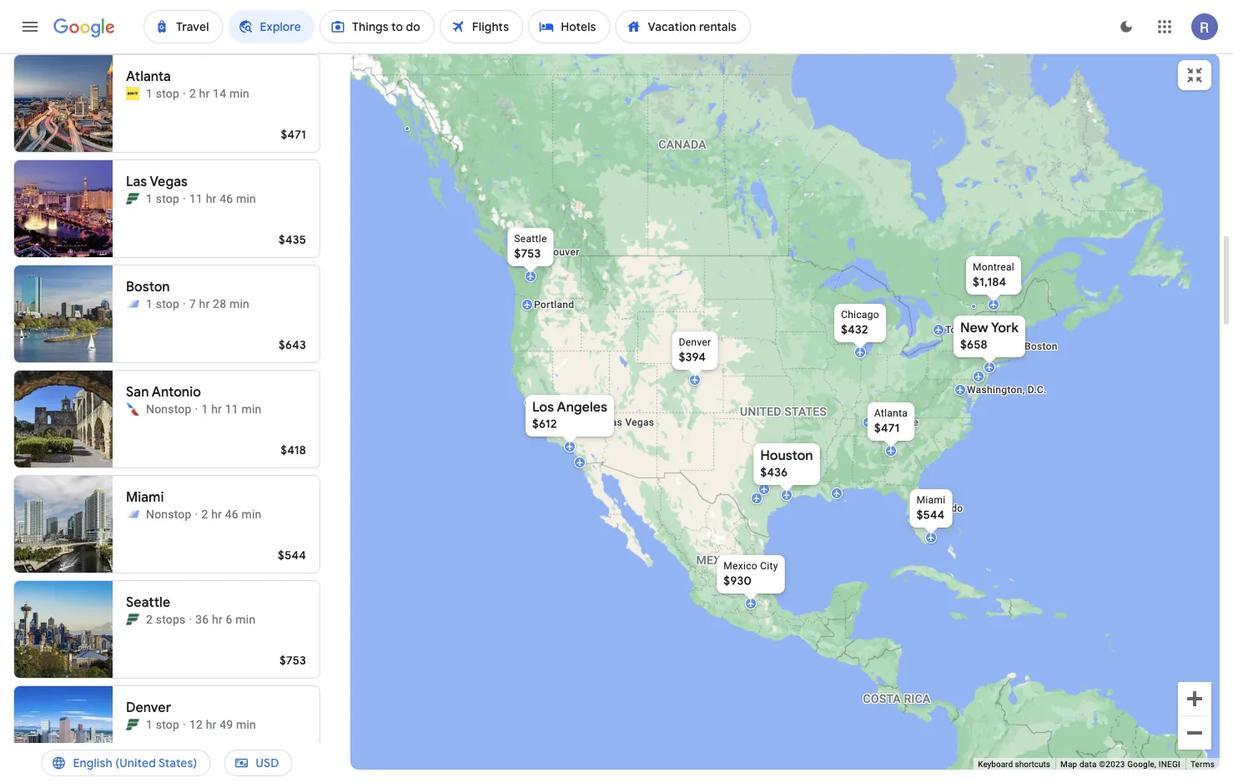 Task type: locate. For each thing, give the bounding box(es) containing it.
denver up frontier icon
[[126, 699, 171, 716]]

$418
[[281, 442, 306, 457]]

36
[[196, 612, 209, 626]]

canada
[[659, 138, 707, 151]]

miami $544
[[917, 494, 946, 523]]

1 vertical spatial 2
[[202, 507, 208, 521]]

3 stop from the top
[[156, 297, 180, 311]]

2 stops
[[146, 612, 186, 626]]

las vegas inside map region
[[606, 417, 655, 428]]

753 US dollars text field
[[280, 653, 306, 668]]

keyboard shortcuts button
[[979, 759, 1051, 770]]

2 left stops
[[146, 612, 153, 626]]

0 vertical spatial $753
[[515, 246, 541, 261]]

denver up $394 text field
[[679, 336, 712, 348]]

0 vertical spatial frontier image
[[126, 192, 139, 205]]

1 stop for boston
[[146, 297, 180, 311]]

0 horizontal spatial $544
[[278, 548, 306, 563]]

las
[[126, 173, 147, 190], [606, 417, 623, 428]]

data
[[1080, 759, 1097, 769]]

3 1 stop from the top
[[146, 297, 180, 311]]

1 horizontal spatial seattle
[[515, 233, 547, 245]]

0 vertical spatial $544
[[917, 508, 945, 523]]

shortcuts
[[1016, 759, 1051, 769]]

stop for denver
[[156, 718, 180, 731]]

1 stop left 11 hr 46 min
[[146, 192, 180, 205]]

1 vertical spatial denver
[[126, 699, 171, 716]]

boston up d.c. at the right of the page
[[1025, 341, 1058, 352]]

(united
[[115, 756, 156, 771]]

mexico city $930
[[724, 560, 779, 589]]

2 left the 14 at left
[[189, 86, 196, 100]]

2 hr 46 min
[[202, 507, 262, 521]]

min
[[229, 86, 250, 100], [236, 192, 256, 205], [229, 297, 250, 311], [242, 402, 262, 416], [242, 507, 262, 521], [236, 612, 256, 626], [236, 718, 256, 731]]

inegi
[[1159, 759, 1181, 769]]

san francisco
[[537, 397, 603, 409]]

$436
[[761, 465, 788, 480]]

2 horizontal spatial 2
[[202, 507, 208, 521]]

min for 7 hr 28 min
[[229, 297, 250, 311]]

1 stop
[[146, 86, 180, 100], [146, 192, 180, 205], [146, 297, 180, 311], [146, 718, 180, 731]]

atlanta up 471 us dollars text box
[[875, 407, 908, 419]]

0 vertical spatial $394
[[679, 350, 706, 365]]

2 1 stop from the top
[[146, 192, 180, 205]]

0 horizontal spatial $471
[[281, 127, 306, 142]]

atlanta up spirit icon
[[126, 68, 171, 85]]

1 1 stop from the top
[[146, 86, 180, 100]]

san up american icon
[[126, 384, 149, 401]]

nonstop right the american and spirit image
[[146, 507, 192, 521]]

 image
[[195, 506, 198, 523]]

2 for 2 hr 14 min
[[189, 86, 196, 100]]

0 vertical spatial 11
[[189, 192, 203, 205]]

471 US dollars text field
[[875, 421, 900, 436]]

0 horizontal spatial vegas
[[150, 173, 188, 190]]

1184 US dollars text field
[[973, 275, 1007, 290]]

49
[[220, 718, 233, 731]]

portland
[[534, 299, 575, 311]]

$394 inside the denver $394
[[679, 350, 706, 365]]

nashville
[[876, 417, 919, 428]]

min for 1 hr 11 min
[[242, 402, 262, 416]]

1 horizontal spatial las vegas
[[606, 417, 655, 428]]

2 hr 14 min
[[189, 86, 250, 100]]

1 vertical spatial seattle
[[126, 594, 170, 611]]

boston
[[126, 278, 170, 296], [1025, 341, 1058, 352]]

seattle $753
[[515, 233, 547, 261]]

0 vertical spatial boston
[[126, 278, 170, 296]]

1 right frontier icon
[[146, 718, 153, 731]]

google,
[[1128, 759, 1157, 769]]

hr for 12 hr 49 min
[[206, 718, 217, 731]]

0 vertical spatial seattle
[[515, 233, 547, 245]]

stop left 11 hr 46 min
[[156, 192, 180, 205]]

$1,184
[[973, 275, 1007, 290]]

544 US dollars text field
[[278, 548, 306, 563]]

vegas
[[150, 173, 188, 190], [626, 417, 655, 428]]

nonstop down the san antonio
[[146, 402, 192, 416]]

0 vertical spatial 46
[[220, 192, 233, 205]]

1 frontier image from the top
[[126, 192, 139, 205]]

miami up $544 text box
[[917, 494, 946, 506]]

11
[[189, 192, 203, 205], [225, 402, 239, 416]]

stop right spirit icon
[[156, 86, 180, 100]]

costa rica
[[864, 692, 931, 706]]

mexico up $930
[[724, 560, 758, 572]]

1 right american icon
[[202, 402, 208, 416]]

 image for seattle
[[189, 611, 192, 628]]

denver inside map region
[[679, 336, 712, 348]]

1 horizontal spatial $753
[[515, 246, 541, 261]]

1 vertical spatial vegas
[[626, 417, 655, 428]]

1 horizontal spatial $394
[[679, 350, 706, 365]]

english (united states) button
[[41, 743, 211, 783]]

1 hr 11 min
[[202, 402, 262, 416]]

san
[[126, 384, 149, 401], [537, 397, 555, 409]]

1 vertical spatial frontier image
[[126, 613, 139, 626]]

1 stop left 7
[[146, 297, 180, 311]]

min for 36 hr 6 min
[[236, 612, 256, 626]]

frontier image
[[126, 192, 139, 205], [126, 613, 139, 626]]

los angeles $612
[[533, 399, 608, 432]]

1 horizontal spatial miami
[[917, 494, 946, 506]]

0 horizontal spatial denver
[[126, 699, 171, 716]]

stops
[[156, 612, 186, 626]]

english
[[73, 756, 113, 771]]

46 for 2
[[225, 507, 239, 521]]

 image left 1 hr 11 min
[[195, 401, 198, 417]]

1 nonstop from the top
[[146, 402, 192, 416]]

1 horizontal spatial 2
[[189, 86, 196, 100]]

boston inside map region
[[1025, 341, 1058, 352]]

1 horizontal spatial san
[[537, 397, 555, 409]]

1 vertical spatial 46
[[225, 507, 239, 521]]

1 right spirit icon
[[146, 86, 153, 100]]

miami up the american and spirit image
[[126, 489, 164, 506]]

1 for boston
[[146, 297, 153, 311]]

$753
[[515, 246, 541, 261], [280, 653, 306, 668]]

1 vertical spatial nonstop
[[146, 507, 192, 521]]

4 1 stop from the top
[[146, 718, 180, 731]]

0 horizontal spatial miami
[[126, 489, 164, 506]]

1 horizontal spatial $544
[[917, 508, 945, 523]]

1 vertical spatial $394
[[279, 758, 306, 773]]

4 stop from the top
[[156, 718, 180, 731]]

0 vertical spatial  image
[[195, 401, 198, 417]]

©2023
[[1100, 759, 1126, 769]]

1 vertical spatial las vegas
[[606, 417, 655, 428]]

432 US dollars text field
[[842, 322, 869, 337]]

houston
[[761, 447, 814, 464]]

0 horizontal spatial seattle
[[126, 594, 170, 611]]

keyboard
[[979, 759, 1014, 769]]

46
[[220, 192, 233, 205], [225, 507, 239, 521]]

stop left '12'
[[156, 718, 180, 731]]

las vegas
[[126, 173, 188, 190], [606, 417, 655, 428]]

 image for san antonio
[[195, 401, 198, 417]]

1 stop from the top
[[156, 86, 180, 100]]

francisco
[[557, 397, 603, 409]]

min for 12 hr 49 min
[[236, 718, 256, 731]]

930 US dollars text field
[[724, 574, 752, 589]]

miami
[[126, 489, 164, 506], [917, 494, 946, 506]]

states)
[[159, 756, 197, 771]]

english (united states)
[[73, 756, 197, 771]]

2 vertical spatial 2
[[146, 612, 153, 626]]

0 vertical spatial atlanta
[[126, 68, 171, 85]]

washington, d.c.
[[968, 384, 1047, 396]]

1 horizontal spatial las
[[606, 417, 623, 428]]

1 vertical spatial boston
[[1025, 341, 1058, 352]]

0 vertical spatial nonstop
[[146, 402, 192, 416]]

hr for 2 hr 14 min
[[199, 86, 210, 100]]

hr
[[199, 86, 210, 100], [206, 192, 217, 205], [199, 297, 210, 311], [211, 402, 222, 416], [211, 507, 222, 521], [212, 612, 223, 626], [206, 718, 217, 731]]

2 nonstop from the top
[[146, 507, 192, 521]]

0 vertical spatial denver
[[679, 336, 712, 348]]

denver
[[679, 336, 712, 348], [126, 699, 171, 716]]

united
[[741, 405, 782, 418]]

spirit image
[[126, 87, 139, 100]]

seattle inside map region
[[515, 233, 547, 245]]

seattle up 2 stops
[[126, 594, 170, 611]]

atlanta for atlanta $471
[[875, 407, 908, 419]]

frontier image for seattle
[[126, 613, 139, 626]]

1 horizontal spatial  image
[[195, 401, 198, 417]]

stop for boston
[[156, 297, 180, 311]]

0 horizontal spatial $394
[[279, 758, 306, 773]]

min for 2 hr 46 min
[[242, 507, 262, 521]]

1 left 11 hr 46 min
[[146, 192, 153, 205]]

city
[[761, 560, 779, 572]]

miami inside map region
[[917, 494, 946, 506]]

1 horizontal spatial atlanta
[[875, 407, 908, 419]]

1 vertical spatial $544
[[278, 548, 306, 563]]

1
[[146, 86, 153, 100], [146, 192, 153, 205], [146, 297, 153, 311], [202, 402, 208, 416], [146, 718, 153, 731]]

 image left the "36"
[[189, 611, 192, 628]]

frontier and spirit image
[[126, 297, 139, 311]]

atlanta for atlanta
[[126, 68, 171, 85]]

san up the '$612' text box
[[537, 397, 555, 409]]

$394
[[679, 350, 706, 365], [279, 758, 306, 773]]

435 US dollars text field
[[279, 232, 306, 247]]

san inside map region
[[537, 397, 555, 409]]

0 horizontal spatial boston
[[126, 278, 170, 296]]

2 frontier image from the top
[[126, 613, 139, 626]]

1 horizontal spatial denver
[[679, 336, 712, 348]]

$471
[[281, 127, 306, 142], [875, 421, 900, 436]]

$435
[[279, 232, 306, 247]]

mexico inside "mexico city $930"
[[724, 560, 758, 572]]

2 stop from the top
[[156, 192, 180, 205]]

1 stop right spirit icon
[[146, 86, 180, 100]]

658 US dollars text field
[[961, 337, 988, 352]]

12
[[189, 718, 203, 731]]

seattle for seattle $753
[[515, 233, 547, 245]]

0 horizontal spatial  image
[[189, 611, 192, 628]]

atlanta inside map region
[[875, 407, 908, 419]]

rica
[[905, 692, 931, 706]]

1 vertical spatial atlanta
[[875, 407, 908, 419]]

1 horizontal spatial vegas
[[626, 417, 655, 428]]

main menu image
[[20, 17, 40, 37]]

436 US dollars text field
[[761, 465, 788, 480]]

mexico
[[697, 553, 741, 567], [724, 560, 758, 572]]

min for 11 hr 46 min
[[236, 192, 256, 205]]

753 US dollars text field
[[515, 246, 541, 261]]

0 horizontal spatial 2
[[146, 612, 153, 626]]

atlanta
[[126, 68, 171, 85], [875, 407, 908, 419]]

montreal $1,184
[[973, 261, 1015, 290]]

nonstop
[[146, 402, 192, 416], [146, 507, 192, 521]]

seattle
[[515, 233, 547, 245], [126, 594, 170, 611]]

1 vertical spatial  image
[[189, 611, 192, 628]]

0 horizontal spatial las
[[126, 173, 147, 190]]

1 horizontal spatial 11
[[225, 402, 239, 416]]

1 vertical spatial 11
[[225, 402, 239, 416]]

seattle up 753 us dollars text box
[[515, 233, 547, 245]]

46 for 11
[[220, 192, 233, 205]]

new york $658
[[961, 319, 1019, 352]]

0 vertical spatial 2
[[189, 86, 196, 100]]

0 horizontal spatial las vegas
[[126, 173, 188, 190]]

28
[[213, 297, 226, 311]]

1 vertical spatial $471
[[875, 421, 900, 436]]

2 right the american and spirit image
[[202, 507, 208, 521]]

0 horizontal spatial atlanta
[[126, 68, 171, 85]]

mexico up 930 us dollars text field at the right of the page
[[697, 553, 741, 567]]

 image
[[195, 401, 198, 417], [189, 611, 192, 628]]

map
[[1061, 759, 1078, 769]]

0 horizontal spatial 11
[[189, 192, 203, 205]]

stop left 7
[[156, 297, 180, 311]]

1 vertical spatial las
[[606, 417, 623, 428]]

643 US dollars text field
[[279, 337, 306, 352]]

1 horizontal spatial boston
[[1025, 341, 1058, 352]]

1 right frontier and spirit image
[[146, 297, 153, 311]]

$544
[[917, 508, 945, 523], [278, 548, 306, 563]]

houston $436
[[761, 447, 814, 480]]

0 vertical spatial $471
[[281, 127, 306, 142]]

1 stop right frontier icon
[[146, 718, 180, 731]]

1 horizontal spatial $471
[[875, 421, 900, 436]]

1 for denver
[[146, 718, 153, 731]]

0 horizontal spatial $753
[[280, 653, 306, 668]]

san for san antonio
[[126, 384, 149, 401]]

2
[[189, 86, 196, 100], [202, 507, 208, 521], [146, 612, 153, 626]]

boston up frontier and spirit image
[[126, 278, 170, 296]]

0 horizontal spatial san
[[126, 384, 149, 401]]

0 vertical spatial las
[[126, 173, 147, 190]]



Task type: describe. For each thing, give the bounding box(es) containing it.
york
[[992, 319, 1019, 336]]

394 US dollars text field
[[279, 758, 306, 773]]

chicago
[[842, 309, 880, 321]]

miami for miami
[[126, 489, 164, 506]]

keyboard shortcuts
[[979, 759, 1051, 769]]

$643
[[279, 337, 306, 352]]

denver for denver $394
[[679, 336, 712, 348]]

612 US dollars text field
[[533, 417, 557, 432]]

394 US dollars text field
[[679, 350, 706, 365]]

0 vertical spatial las vegas
[[126, 173, 188, 190]]

miami for miami $544
[[917, 494, 946, 506]]

hr for 2 hr 46 min
[[211, 507, 222, 521]]

usd
[[256, 756, 279, 771]]

7
[[189, 297, 196, 311]]

map region
[[197, 0, 1234, 783]]

11 hr 46 min
[[189, 192, 256, 205]]

$930
[[724, 574, 752, 589]]

$544 inside "miami $544"
[[917, 508, 945, 523]]

montreal
[[973, 261, 1015, 273]]

hr for 11 hr 46 min
[[206, 192, 217, 205]]

$471 inside atlanta $471
[[875, 421, 900, 436]]

1 stop for atlanta
[[146, 86, 180, 100]]

change appearance image
[[1107, 7, 1147, 47]]

1 vertical spatial $753
[[280, 653, 306, 668]]

0 vertical spatial vegas
[[150, 173, 188, 190]]

denver $394
[[679, 336, 712, 365]]

vegas inside map region
[[626, 417, 655, 428]]

418 US dollars text field
[[281, 442, 306, 457]]

14
[[213, 86, 226, 100]]

d.c.
[[1028, 384, 1047, 396]]

map data ©2023 google, inegi
[[1061, 759, 1181, 769]]

denver for denver
[[126, 699, 171, 716]]

$612
[[533, 417, 557, 432]]

usd button
[[224, 743, 293, 783]]

2 for 2 hr 46 min
[[202, 507, 208, 521]]

hr for 36 hr 6 min
[[212, 612, 223, 626]]

vancouver
[[530, 246, 580, 258]]

los
[[533, 399, 554, 416]]

american and spirit image
[[126, 508, 139, 521]]

las inside map region
[[606, 417, 623, 428]]

mexico for mexico
[[697, 553, 741, 567]]

1 for las vegas
[[146, 192, 153, 205]]

$658
[[961, 337, 988, 352]]

united states
[[741, 405, 827, 418]]

view smaller map image
[[1185, 65, 1206, 85]]

san for san francisco
[[537, 397, 555, 409]]

stop for las vegas
[[156, 192, 180, 205]]

hr for 7 hr 28 min
[[199, 297, 210, 311]]

1 stop for las vegas
[[146, 192, 180, 205]]

min for 2 hr 14 min
[[229, 86, 250, 100]]

6
[[226, 612, 233, 626]]

stop for atlanta
[[156, 86, 180, 100]]

chicago $432
[[842, 309, 880, 337]]

mexico for mexico city $930
[[724, 560, 758, 572]]

american image
[[126, 402, 139, 416]]

angeles
[[557, 399, 608, 416]]

toronto
[[946, 324, 982, 336]]

1 for atlanta
[[146, 86, 153, 100]]

12 hr 49 min
[[189, 718, 256, 731]]

antonio
[[152, 384, 201, 401]]

atlanta $471
[[875, 407, 908, 436]]

hr for 1 hr 11 min
[[211, 402, 222, 416]]

7 hr 28 min
[[189, 297, 250, 311]]

san antonio
[[126, 384, 201, 401]]

frontier image for las vegas
[[126, 192, 139, 205]]

$432
[[842, 322, 869, 337]]

frontier image
[[126, 718, 139, 731]]

loading results progress bar
[[0, 53, 1234, 57]]

washington,
[[968, 384, 1026, 396]]

seattle for seattle
[[126, 594, 170, 611]]

new
[[961, 319, 989, 336]]

nonstop for miami
[[146, 507, 192, 521]]

36 hr 6 min
[[196, 612, 256, 626]]

terms
[[1191, 759, 1216, 769]]

terms link
[[1191, 759, 1216, 769]]

1 stop for denver
[[146, 718, 180, 731]]

costa
[[864, 692, 901, 706]]

2 for 2 stops
[[146, 612, 153, 626]]

471 US dollars text field
[[281, 127, 306, 142]]

544 US dollars text field
[[917, 508, 945, 523]]

states
[[785, 405, 827, 418]]

nonstop for san antonio
[[146, 402, 192, 416]]

$753 inside seattle $753
[[515, 246, 541, 261]]

orlando
[[927, 503, 964, 514]]



Task type: vqa. For each thing, say whether or not it's contained in the screenshot.


